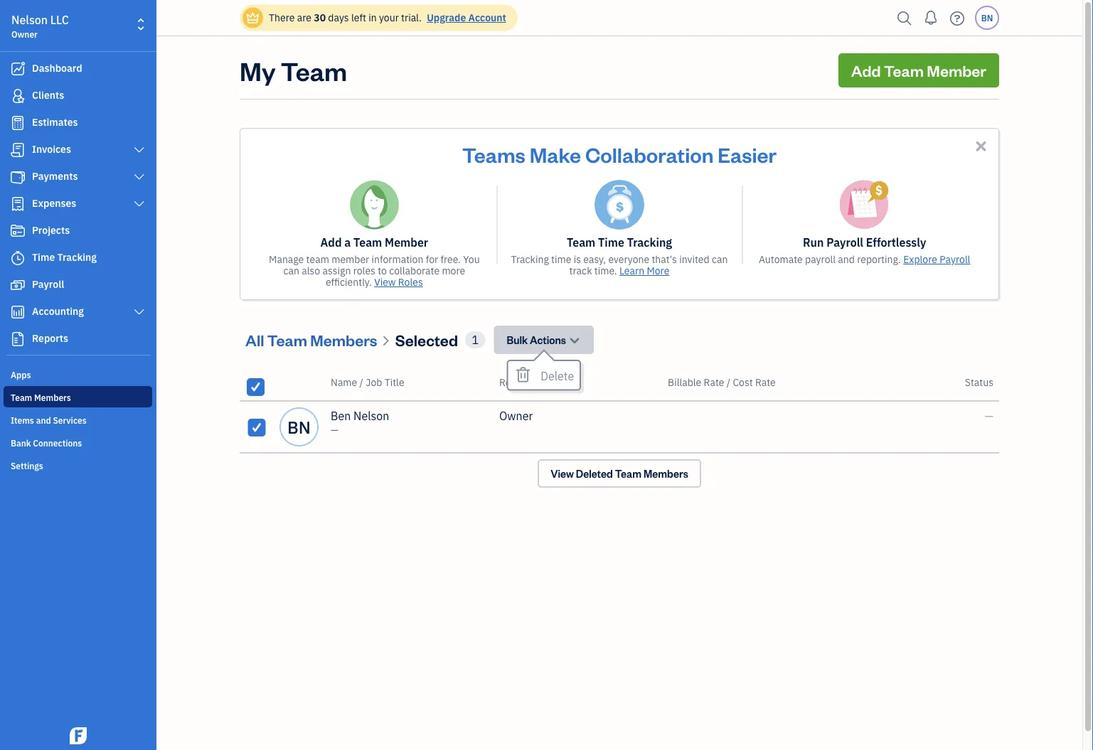Task type: locate. For each thing, give the bounding box(es) containing it.
your
[[379, 11, 399, 24]]

money image
[[9, 278, 26, 292]]

0 horizontal spatial members
[[34, 392, 71, 404]]

0 horizontal spatial rate
[[704, 376, 725, 389]]

0 horizontal spatial time
[[32, 251, 55, 264]]

view inside view deleted team members link
[[551, 467, 574, 481]]

0 horizontal spatial view
[[374, 276, 396, 289]]

owner down role
[[500, 409, 533, 424]]

free.
[[441, 253, 461, 266]]

everyone
[[609, 253, 650, 266]]

time tracking link
[[4, 246, 152, 271]]

owner inside nelson llc owner
[[11, 28, 38, 40]]

2 vertical spatial members
[[644, 467, 689, 481]]

delete button
[[508, 362, 580, 390]]

can
[[712, 253, 728, 266], [284, 264, 300, 278]]

0 horizontal spatial can
[[284, 264, 300, 278]]

1 chevron large down image from the top
[[133, 144, 146, 156]]

0 vertical spatial and
[[839, 253, 855, 266]]

time.
[[595, 264, 617, 278]]

tracking inside the time tracking link
[[57, 251, 97, 264]]

rate
[[704, 376, 725, 389], [756, 376, 776, 389]]

0 horizontal spatial nelson
[[11, 12, 48, 27]]

time inside main element
[[32, 251, 55, 264]]

add team member button
[[839, 53, 1000, 88]]

time tracking
[[32, 251, 97, 264]]

1 horizontal spatial /
[[727, 376, 731, 389]]

team down search image
[[885, 60, 924, 80]]

can for add a team member
[[284, 264, 300, 278]]

chevron large down image inside accounting "link"
[[133, 307, 146, 318]]

items and services link
[[4, 409, 152, 431]]

1 vertical spatial add
[[321, 235, 342, 250]]

0 horizontal spatial bn
[[288, 416, 311, 438]]

all team members button
[[246, 329, 378, 352]]

—
[[985, 409, 994, 424], [331, 424, 339, 437]]

1 horizontal spatial payroll
[[827, 235, 864, 250]]

member inside button
[[928, 60, 987, 80]]

can inside tracking time is easy, everyone that's invited can track time.
[[712, 253, 728, 266]]

rate right cost
[[756, 376, 776, 389]]

a
[[345, 235, 351, 250]]

timer image
[[9, 251, 26, 265]]

view for view roles
[[374, 276, 396, 289]]

payments
[[32, 170, 78, 183]]

0 horizontal spatial tracking
[[57, 251, 97, 264]]

manage
[[269, 253, 304, 266]]

bulk actions
[[507, 333, 566, 347]]

dashboard
[[32, 62, 82, 75]]

2 chevron large down image from the top
[[133, 172, 146, 183]]

crown image
[[246, 10, 260, 25]]

freshbooks image
[[67, 728, 90, 745]]

time up easy,
[[599, 235, 625, 250]]

that's
[[652, 253, 677, 266]]

team
[[281, 53, 347, 87], [885, 60, 924, 80], [354, 235, 382, 250], [567, 235, 596, 250], [267, 330, 307, 350], [11, 392, 32, 404], [615, 467, 642, 481]]

1 vertical spatial chevron large down image
[[133, 307, 146, 318]]

/ left "job"
[[360, 376, 364, 389]]

time right timer image
[[32, 251, 55, 264]]

add
[[852, 60, 882, 80], [321, 235, 342, 250]]

1 horizontal spatial members
[[310, 330, 378, 350]]

invoices link
[[4, 137, 152, 163]]

expense image
[[9, 197, 26, 211]]

member
[[332, 253, 370, 266]]

2 horizontal spatial members
[[644, 467, 689, 481]]

team inside all team members button
[[267, 330, 307, 350]]

1 chevron large down image from the top
[[133, 199, 146, 210]]

time
[[552, 253, 572, 266]]

can left also
[[284, 264, 300, 278]]

nelson inside nelson llc owner
[[11, 12, 48, 27]]

expenses link
[[4, 191, 152, 217]]

ben nelson —
[[331, 409, 390, 437]]

effortlessly
[[867, 235, 927, 250]]

team inside the "team members" "link"
[[11, 392, 32, 404]]

items
[[11, 415, 34, 426]]

chevron large down image up expenses link
[[133, 172, 146, 183]]

tracking left time
[[511, 253, 549, 266]]

add for add a team member
[[321, 235, 342, 250]]

/
[[360, 376, 364, 389], [727, 376, 731, 389]]

2 horizontal spatial payroll
[[940, 253, 971, 266]]

0 vertical spatial members
[[310, 330, 378, 350]]

0 vertical spatial view
[[374, 276, 396, 289]]

report image
[[9, 332, 26, 347]]

connections
[[33, 438, 82, 449]]

chevron large down image inside payments link
[[133, 172, 146, 183]]

payroll right 'explore'
[[940, 253, 971, 266]]

/ left cost
[[727, 376, 731, 389]]

payroll
[[827, 235, 864, 250], [940, 253, 971, 266], [32, 278, 64, 291]]

2 vertical spatial payroll
[[32, 278, 64, 291]]

member
[[928, 60, 987, 80], [385, 235, 429, 250]]

1 horizontal spatial member
[[928, 60, 987, 80]]

add inside button
[[852, 60, 882, 80]]

0 vertical spatial nelson
[[11, 12, 48, 27]]

job
[[366, 376, 382, 389]]

chevron large down image for accounting
[[133, 307, 146, 318]]

member up information
[[385, 235, 429, 250]]

chevron large down image
[[133, 144, 146, 156], [133, 172, 146, 183]]

1 horizontal spatial bn
[[982, 12, 994, 23]]

1 horizontal spatial rate
[[756, 376, 776, 389]]

— down name in the bottom left of the page
[[331, 424, 339, 437]]

0 vertical spatial chevron large down image
[[133, 199, 146, 210]]

0 horizontal spatial —
[[331, 424, 339, 437]]

1 horizontal spatial can
[[712, 253, 728, 266]]

tracking inside tracking time is easy, everyone that's invited can track time.
[[511, 253, 549, 266]]

chevron large down image down the payroll link
[[133, 307, 146, 318]]

can inside manage team member information for free. you can also assign roles to collaborate more efficiently.
[[284, 264, 300, 278]]

and right payroll on the right
[[839, 253, 855, 266]]

2 chevron large down image from the top
[[133, 307, 146, 318]]

learn
[[620, 264, 645, 278]]

tracking
[[627, 235, 673, 250], [57, 251, 97, 264], [511, 253, 549, 266]]

0 horizontal spatial member
[[385, 235, 429, 250]]

1 vertical spatial nelson
[[354, 409, 390, 424]]

team right deleted
[[615, 467, 642, 481]]

chevron large down image for expenses
[[133, 199, 146, 210]]

view left roles on the left of the page
[[374, 276, 396, 289]]

for
[[426, 253, 438, 266]]

team members
[[11, 392, 71, 404]]

team
[[306, 253, 329, 266]]

account
[[469, 11, 507, 24]]

bn right check image
[[288, 416, 311, 438]]

0 vertical spatial add
[[852, 60, 882, 80]]

— down status in the bottom right of the page
[[985, 409, 994, 424]]

services
[[53, 415, 87, 426]]

0 vertical spatial member
[[928, 60, 987, 80]]

information
[[372, 253, 424, 266]]

1 horizontal spatial nelson
[[354, 409, 390, 424]]

chevron large down image inside expenses link
[[133, 199, 146, 210]]

estimate image
[[9, 116, 26, 130]]

can right invited
[[712, 253, 728, 266]]

1 vertical spatial chevron large down image
[[133, 172, 146, 183]]

tracking down projects link
[[57, 251, 97, 264]]

chevron large down image
[[133, 199, 146, 210], [133, 307, 146, 318]]

projects link
[[4, 218, 152, 244]]

chevron large down image for payments
[[133, 172, 146, 183]]

0 horizontal spatial /
[[360, 376, 364, 389]]

0 vertical spatial chevron large down image
[[133, 144, 146, 156]]

bank
[[11, 438, 31, 449]]

0 vertical spatial time
[[599, 235, 625, 250]]

payroll up accounting
[[32, 278, 64, 291]]

make
[[530, 141, 582, 168]]

add team member
[[852, 60, 987, 80]]

1 vertical spatial time
[[32, 251, 55, 264]]

close image
[[974, 138, 990, 154]]

0 horizontal spatial payroll
[[32, 278, 64, 291]]

owner
[[11, 28, 38, 40], [500, 409, 533, 424]]

2 rate from the left
[[756, 376, 776, 389]]

1 vertical spatial members
[[34, 392, 71, 404]]

notifications image
[[920, 4, 943, 32]]

tracking up that's
[[627, 235, 673, 250]]

team right all
[[267, 330, 307, 350]]

chevron large down image down the estimates link
[[133, 144, 146, 156]]

1 horizontal spatial tracking
[[511, 253, 549, 266]]

member down the 'go to help' image
[[928, 60, 987, 80]]

payments link
[[4, 164, 152, 190]]

bn
[[982, 12, 994, 23], [288, 416, 311, 438]]

nelson right ben
[[354, 409, 390, 424]]

1 horizontal spatial view
[[551, 467, 574, 481]]

1 horizontal spatial and
[[839, 253, 855, 266]]

accounting
[[32, 305, 84, 318]]

learn more
[[620, 264, 670, 278]]

0 vertical spatial owner
[[11, 28, 38, 40]]

cost
[[733, 376, 753, 389]]

more
[[442, 264, 466, 278]]

1 vertical spatial owner
[[500, 409, 533, 424]]

bn right the 'go to help' image
[[982, 12, 994, 23]]

invited
[[680, 253, 710, 266]]

view left deleted
[[551, 467, 574, 481]]

items and services
[[11, 415, 87, 426]]

0 vertical spatial bn
[[982, 12, 994, 23]]

role
[[500, 376, 520, 389]]

view
[[374, 276, 396, 289], [551, 467, 574, 481]]

chevron large down image down payments link
[[133, 199, 146, 210]]

title
[[385, 376, 405, 389]]

nelson inside ben nelson —
[[354, 409, 390, 424]]

nelson llc owner
[[11, 12, 69, 40]]

1 horizontal spatial add
[[852, 60, 882, 80]]

0 horizontal spatial add
[[321, 235, 342, 250]]

payroll up payroll on the right
[[827, 235, 864, 250]]

there
[[269, 11, 295, 24]]

0 horizontal spatial and
[[36, 415, 51, 426]]

1 vertical spatial payroll
[[940, 253, 971, 266]]

also
[[302, 264, 320, 278]]

chart image
[[9, 305, 26, 320]]

explore
[[904, 253, 938, 266]]

view roles
[[374, 276, 423, 289]]

team down apps
[[11, 392, 32, 404]]

rate left cost
[[704, 376, 725, 389]]

more
[[647, 264, 670, 278]]

and right the items
[[36, 415, 51, 426]]

0 horizontal spatial owner
[[11, 28, 38, 40]]

are
[[297, 11, 312, 24]]

1 vertical spatial view
[[551, 467, 574, 481]]

assign
[[323, 264, 351, 278]]

project image
[[9, 224, 26, 238]]

nelson left llc
[[11, 12, 48, 27]]

owner up dashboard icon
[[11, 28, 38, 40]]

1 vertical spatial and
[[36, 415, 51, 426]]

1 vertical spatial bn
[[288, 416, 311, 438]]

1 / from the left
[[360, 376, 364, 389]]



Task type: vqa. For each thing, say whether or not it's contained in the screenshot.
EFFICIENTLY.
yes



Task type: describe. For each thing, give the bounding box(es) containing it.
team time tracking image
[[595, 180, 645, 230]]

invoices
[[32, 143, 71, 156]]

run payroll effortlessly image
[[840, 180, 890, 230]]

check image
[[249, 380, 262, 394]]

1
[[472, 333, 479, 348]]

dashboard image
[[9, 62, 26, 76]]

team time tracking
[[567, 235, 673, 250]]

bn button
[[976, 6, 1000, 30]]

payroll link
[[4, 273, 152, 298]]

my team
[[240, 53, 347, 87]]

expenses
[[32, 197, 76, 210]]

can for team time tracking
[[712, 253, 728, 266]]

efficiently.
[[326, 276, 372, 289]]

add a team member image
[[350, 180, 399, 230]]

tracking time is easy, everyone that's invited can track time.
[[511, 253, 728, 278]]

1 rate from the left
[[704, 376, 725, 389]]

payroll
[[806, 253, 836, 266]]

trial.
[[401, 11, 422, 24]]

apps
[[11, 369, 31, 381]]

name
[[331, 376, 357, 389]]

bn inside "dropdown button"
[[982, 12, 994, 23]]

chevron large down image for invoices
[[133, 144, 146, 156]]

easier
[[718, 141, 777, 168]]

bulk
[[507, 333, 528, 347]]

view deleted team members
[[551, 467, 689, 481]]

deleted
[[576, 467, 613, 481]]

collaborate
[[389, 264, 440, 278]]

reports
[[32, 332, 68, 345]]

my
[[240, 53, 276, 87]]

track
[[570, 264, 592, 278]]

30
[[314, 11, 326, 24]]

add for add team member
[[852, 60, 882, 80]]

name / job title
[[331, 376, 405, 389]]

1 horizontal spatial time
[[599, 235, 625, 250]]

upgrade
[[427, 11, 466, 24]]

roles
[[353, 264, 376, 278]]

easy,
[[584, 253, 606, 266]]

go to help image
[[947, 7, 969, 29]]

dashboard link
[[4, 56, 152, 82]]

estimates link
[[4, 110, 152, 136]]

team up is
[[567, 235, 596, 250]]

collaboration
[[586, 141, 714, 168]]

team inside view deleted team members link
[[615, 467, 642, 481]]

teams
[[463, 141, 526, 168]]

all
[[246, 330, 264, 350]]

team down '30'
[[281, 53, 347, 87]]

1 vertical spatial member
[[385, 235, 429, 250]]

manage team member information for free. you can also assign roles to collaborate more efficiently.
[[269, 253, 480, 289]]

view for view deleted team members
[[551, 467, 574, 481]]

run payroll effortlessly automate payroll and reporting. explore payroll
[[759, 235, 971, 266]]

status
[[966, 376, 994, 389]]

payroll inside main element
[[32, 278, 64, 291]]

0 vertical spatial payroll
[[827, 235, 864, 250]]

settings link
[[4, 455, 152, 476]]

upgrade account link
[[424, 11, 507, 24]]

client image
[[9, 89, 26, 103]]

invoice image
[[9, 143, 26, 157]]

automate
[[759, 253, 803, 266]]

llc
[[50, 12, 69, 27]]

to
[[378, 264, 387, 278]]

is
[[574, 253, 581, 266]]

selected
[[395, 330, 458, 350]]

2 / from the left
[[727, 376, 731, 389]]

billable
[[668, 376, 702, 389]]

bank connections
[[11, 438, 82, 449]]

search image
[[894, 7, 917, 29]]

payment image
[[9, 170, 26, 184]]

ben
[[331, 409, 351, 424]]

— inside ben nelson —
[[331, 424, 339, 437]]

team members link
[[4, 386, 152, 408]]

bulk actions button
[[494, 326, 594, 354]]

team right a
[[354, 235, 382, 250]]

delete
[[541, 369, 574, 384]]

1 horizontal spatial —
[[985, 409, 994, 424]]

members inside button
[[310, 330, 378, 350]]

bank connections link
[[4, 432, 152, 453]]

chevrondown image
[[569, 333, 582, 347]]

you
[[463, 253, 480, 266]]

clients link
[[4, 83, 152, 109]]

settings
[[11, 460, 43, 472]]

all team members
[[246, 330, 378, 350]]

teams make collaboration easier
[[463, 141, 777, 168]]

estimates
[[32, 116, 78, 129]]

2 horizontal spatial tracking
[[627, 235, 673, 250]]

there are 30 days left in your trial. upgrade account
[[269, 11, 507, 24]]

1 horizontal spatial owner
[[500, 409, 533, 424]]

add a team member
[[321, 235, 429, 250]]

apps link
[[4, 364, 152, 385]]

reporting.
[[858, 253, 902, 266]]

and inside run payroll effortlessly automate payroll and reporting. explore payroll
[[839, 253, 855, 266]]

view deleted team members link
[[538, 460, 702, 488]]

main element
[[0, 0, 192, 751]]

team inside add team member button
[[885, 60, 924, 80]]

left
[[352, 11, 366, 24]]

roles
[[398, 276, 423, 289]]

check image
[[250, 420, 263, 435]]

and inside main element
[[36, 415, 51, 426]]

members inside "link"
[[34, 392, 71, 404]]

in
[[369, 11, 377, 24]]

accounting link
[[4, 300, 152, 325]]



